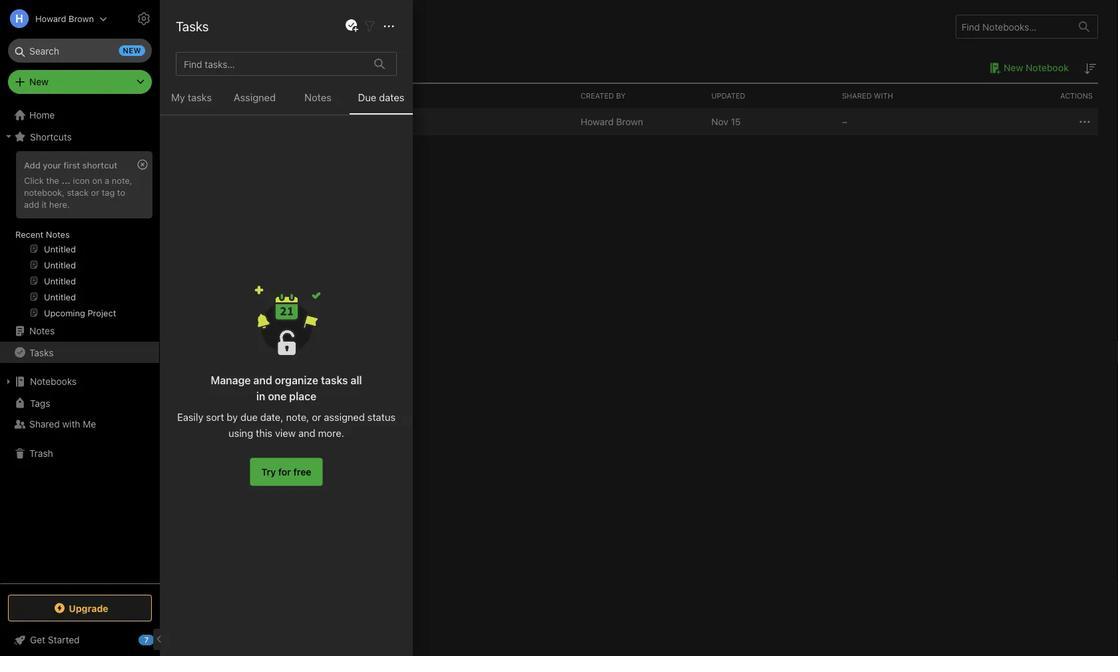 Task type: vqa. For each thing, say whether or not it's contained in the screenshot.
assigned BUTTON on the left top of the page
yes



Task type: describe. For each thing, give the bounding box(es) containing it.
created by
[[581, 92, 626, 100]]

shared with me
[[29, 419, 96, 430]]

shortcuts button
[[0, 126, 159, 147]]

first
[[220, 116, 239, 127]]

date,
[[260, 411, 283, 423]]

notebooks link
[[0, 371, 159, 392]]

new notebook button
[[985, 60, 1069, 76]]

stack
[[67, 187, 89, 197]]

try for free button
[[250, 458, 323, 486]]

tasks button
[[0, 342, 159, 363]]

trash
[[29, 448, 53, 459]]

due
[[241, 411, 258, 423]]

recent notes
[[15, 229, 70, 239]]

howard brown inside first notebook row
[[581, 116, 643, 127]]

trash link
[[0, 443, 159, 464]]

sort
[[206, 411, 224, 423]]

shared
[[29, 419, 60, 430]]

new button
[[8, 70, 152, 94]]

1
[[180, 62, 185, 73]]

get
[[30, 635, 45, 646]]

add your first shortcut
[[24, 160, 117, 170]]

recent
[[15, 229, 43, 239]]

Account field
[[0, 5, 107, 32]]

using
[[229, 427, 253, 439]]

due dates
[[358, 92, 405, 103]]

organize
[[275, 374, 318, 386]]

here.
[[49, 199, 70, 209]]

updated button
[[706, 84, 837, 108]]

title
[[185, 92, 205, 100]]

manage and organize tasks all in one place
[[211, 374, 362, 402]]

howard inside first notebook row
[[581, 116, 614, 127]]

easily
[[177, 411, 203, 423]]

click the ...
[[24, 175, 70, 185]]

started
[[48, 635, 80, 646]]

home
[[29, 110, 55, 121]]

updated
[[712, 92, 746, 100]]

Find tasks… text field
[[179, 53, 366, 75]]

new for new notebook
[[1004, 62, 1024, 73]]

to
[[117, 187, 125, 197]]

free
[[293, 466, 311, 477]]

1 horizontal spatial notebooks
[[180, 19, 243, 34]]

...
[[62, 175, 70, 185]]

easily sort by due date, note, or assigned status using this view and more.
[[177, 411, 396, 439]]

due dates button
[[350, 89, 413, 115]]

with
[[874, 92, 894, 100]]

icon on a note, notebook, stack or tag to add it here.
[[24, 175, 132, 209]]

shared
[[842, 92, 872, 100]]

due
[[358, 92, 377, 103]]

assigned button
[[223, 89, 286, 115]]

upgrade button
[[8, 595, 152, 622]]

notes button
[[286, 89, 350, 115]]

nov 15
[[712, 116, 741, 127]]

notes inside group
[[46, 229, 70, 239]]

more actions and view options image
[[381, 18, 397, 34]]

and inside manage and organize tasks all in one place
[[253, 374, 272, 386]]

click
[[24, 175, 44, 185]]

tags button
[[0, 392, 159, 414]]

status
[[368, 411, 396, 423]]

brown inside first notebook row
[[616, 116, 643, 127]]

1 notebook
[[180, 62, 231, 73]]

click to collapse image
[[155, 632, 165, 648]]

notebook for first
[[242, 116, 284, 127]]

upgrade
[[69, 603, 108, 614]]

first
[[63, 160, 80, 170]]

notebook for new
[[1026, 62, 1069, 73]]

new
[[123, 46, 141, 55]]

group containing add your first shortcut
[[0, 147, 159, 326]]

and inside easily sort by due date, note, or assigned status using this view and more.
[[298, 427, 316, 439]]

it
[[42, 199, 47, 209]]

add
[[24, 160, 40, 170]]

my tasks
[[171, 92, 212, 103]]

settings image
[[136, 11, 152, 27]]

shared with me link
[[0, 414, 159, 435]]

row group inside notebooks element
[[180, 109, 1098, 135]]

note, inside easily sort by due date, note, or assigned status using this view and more.
[[286, 411, 309, 423]]

new search field
[[17, 39, 145, 63]]

)
[[296, 116, 299, 127]]

new task image
[[344, 18, 360, 34]]

new for new
[[29, 76, 48, 87]]

notes link
[[0, 320, 159, 342]]

howard brown inside field
[[35, 14, 94, 24]]

my
[[171, 92, 185, 103]]

first notebook row
[[180, 109, 1098, 135]]

with
[[62, 419, 80, 430]]

brown inside field
[[69, 14, 94, 24]]

for
[[278, 466, 291, 477]]

notebooks element
[[160, 0, 1118, 656]]

assigned
[[324, 411, 365, 423]]

(
[[287, 116, 291, 127]]

new notebook
[[1004, 62, 1069, 73]]

0 vertical spatial tasks
[[176, 18, 209, 34]]

notes inside button
[[305, 92, 332, 103]]

filter tasks image
[[362, 18, 378, 34]]

in
[[256, 390, 265, 402]]

or for manage and organize tasks all in one place
[[312, 411, 321, 423]]



Task type: locate. For each thing, give the bounding box(es) containing it.
0 horizontal spatial new
[[29, 76, 48, 87]]

all
[[351, 374, 362, 386]]

created
[[581, 92, 614, 100]]

1 vertical spatial 7
[[144, 636, 149, 645]]

0 vertical spatial new
[[1004, 62, 1024, 73]]

0 vertical spatial note,
[[112, 175, 132, 185]]

one
[[268, 390, 287, 402]]

7 down notes button
[[291, 116, 296, 127]]

tasks right my
[[188, 92, 212, 103]]

1 horizontal spatial howard brown
[[581, 116, 643, 127]]

notebook down assigned button
[[242, 116, 284, 127]]

1 vertical spatial new
[[29, 76, 48, 87]]

Search text field
[[17, 39, 143, 63]]

or for ...
[[91, 187, 99, 197]]

tree containing home
[[0, 105, 160, 583]]

0 vertical spatial or
[[91, 187, 99, 197]]

15
[[731, 116, 741, 127]]

0 vertical spatial 7
[[291, 116, 296, 127]]

0 vertical spatial tasks
[[188, 92, 212, 103]]

or up the more.
[[312, 411, 321, 423]]

me
[[83, 419, 96, 430]]

place
[[289, 390, 317, 402]]

1 vertical spatial or
[[312, 411, 321, 423]]

1 vertical spatial tasks
[[29, 347, 54, 358]]

new
[[1004, 62, 1024, 73], [29, 76, 48, 87]]

0 horizontal spatial howard brown
[[35, 14, 94, 24]]

notes left the due
[[305, 92, 332, 103]]

brown down by
[[616, 116, 643, 127]]

tasks inside my tasks button
[[188, 92, 212, 103]]

tasks inside manage and organize tasks all in one place
[[321, 374, 348, 386]]

note, up to
[[112, 175, 132, 185]]

howard brown up search text field
[[35, 14, 94, 24]]

row group
[[180, 109, 1098, 135]]

brown
[[69, 14, 94, 24], [616, 116, 643, 127]]

tasks inside button
[[29, 347, 54, 358]]

0 horizontal spatial tasks
[[29, 347, 54, 358]]

7 inside first notebook row
[[291, 116, 296, 127]]

1 horizontal spatial tasks
[[321, 374, 348, 386]]

More actions and view options field
[[378, 18, 397, 34]]

0 horizontal spatial note,
[[112, 175, 132, 185]]

0 horizontal spatial notebook
[[242, 116, 284, 127]]

your
[[43, 160, 61, 170]]

Find Notebooks… text field
[[957, 16, 1071, 37]]

new up actions button
[[1004, 62, 1024, 73]]

a
[[105, 175, 109, 185]]

0 horizontal spatial or
[[91, 187, 99, 197]]

and right "view"
[[298, 427, 316, 439]]

0 vertical spatial and
[[253, 374, 272, 386]]

note,
[[112, 175, 132, 185], [286, 411, 309, 423]]

howard brown
[[35, 14, 94, 24], [581, 116, 643, 127]]

tasks up the 1
[[176, 18, 209, 34]]

1 vertical spatial brown
[[616, 116, 643, 127]]

manage
[[211, 374, 251, 386]]

notes up tasks button
[[29, 325, 55, 336]]

tag
[[102, 187, 115, 197]]

1 vertical spatial note,
[[286, 411, 309, 423]]

actions
[[1061, 92, 1093, 100]]

tasks left all
[[321, 374, 348, 386]]

notebooks up the tags
[[30, 376, 77, 387]]

1 horizontal spatial 7
[[291, 116, 296, 127]]

0 horizontal spatial 7
[[144, 636, 149, 645]]

1 horizontal spatial and
[[298, 427, 316, 439]]

or inside easily sort by due date, note, or assigned status using this view and more.
[[312, 411, 321, 423]]

2 vertical spatial notes
[[29, 325, 55, 336]]

notebook up actions button
[[1026, 62, 1069, 73]]

or inside icon on a note, notebook, stack or tag to add it here.
[[91, 187, 99, 197]]

0 vertical spatial notebook
[[1026, 62, 1069, 73]]

shortcuts
[[30, 131, 72, 142]]

1 vertical spatial howard brown
[[581, 116, 643, 127]]

notebooks up notebook
[[180, 19, 243, 34]]

and up in
[[253, 374, 272, 386]]

shared with button
[[837, 84, 968, 108]]

1 horizontal spatial note,
[[286, 411, 309, 423]]

view
[[275, 427, 296, 439]]

1 horizontal spatial tasks
[[176, 18, 209, 34]]

1 vertical spatial and
[[298, 427, 316, 439]]

0 horizontal spatial howard
[[35, 14, 66, 24]]

by
[[227, 411, 238, 423]]

title button
[[180, 84, 576, 108]]

howard up search text field
[[35, 14, 66, 24]]

0 vertical spatial howard
[[35, 14, 66, 24]]

group
[[0, 147, 159, 326]]

howard down created at top
[[581, 116, 614, 127]]

0 horizontal spatial notebooks
[[30, 376, 77, 387]]

try
[[261, 466, 276, 477]]

get started
[[30, 635, 80, 646]]

0 horizontal spatial brown
[[69, 14, 94, 24]]

brown up new 'search field'
[[69, 14, 94, 24]]

Help and Learning task checklist field
[[0, 630, 160, 651]]

first notebook ( 7 )
[[220, 116, 299, 127]]

new inside button
[[1004, 62, 1024, 73]]

1 vertical spatial howard
[[581, 116, 614, 127]]

shortcut
[[82, 160, 117, 170]]

howard brown down created by at right
[[581, 116, 643, 127]]

or
[[91, 187, 99, 197], [312, 411, 321, 423]]

notebook inside row
[[242, 116, 284, 127]]

more.
[[318, 427, 344, 439]]

notebook inside button
[[1026, 62, 1069, 73]]

0 horizontal spatial and
[[253, 374, 272, 386]]

0 vertical spatial brown
[[69, 14, 94, 24]]

7
[[291, 116, 296, 127], [144, 636, 149, 645]]

new inside 'popup button'
[[29, 76, 48, 87]]

notebook
[[187, 62, 231, 73]]

icon
[[73, 175, 90, 185]]

this
[[256, 427, 272, 439]]

on
[[92, 175, 102, 185]]

tags
[[30, 398, 50, 409]]

and
[[253, 374, 272, 386], [298, 427, 316, 439]]

dates
[[379, 92, 405, 103]]

Filter tasks field
[[362, 18, 378, 34]]

notes right recent
[[46, 229, 70, 239]]

1 horizontal spatial or
[[312, 411, 321, 423]]

–
[[842, 116, 848, 127]]

my tasks button
[[160, 89, 223, 115]]

1 horizontal spatial new
[[1004, 62, 1024, 73]]

1 vertical spatial notes
[[46, 229, 70, 239]]

tasks down notes link
[[29, 347, 54, 358]]

1 vertical spatial notebook
[[242, 116, 284, 127]]

expand notebooks image
[[3, 376, 14, 387]]

1 vertical spatial notebooks
[[30, 376, 77, 387]]

notebooks
[[180, 19, 243, 34], [30, 376, 77, 387]]

0 vertical spatial notes
[[305, 92, 332, 103]]

created by button
[[576, 84, 706, 108]]

actions button
[[968, 84, 1098, 108]]

1 horizontal spatial brown
[[616, 116, 643, 127]]

7 left click to collapse 'image'
[[144, 636, 149, 645]]

tasks
[[188, 92, 212, 103], [321, 374, 348, 386]]

new up "home"
[[29, 76, 48, 87]]

notebook
[[1026, 62, 1069, 73], [242, 116, 284, 127]]

howard inside 'howard brown' field
[[35, 14, 66, 24]]

add
[[24, 199, 39, 209]]

shared with
[[842, 92, 894, 100]]

7 inside 'help and learning task checklist' "field"
[[144, 636, 149, 645]]

tree
[[0, 105, 160, 583]]

1 vertical spatial tasks
[[321, 374, 348, 386]]

or down "on"
[[91, 187, 99, 197]]

1 horizontal spatial notebook
[[1026, 62, 1069, 73]]

1 horizontal spatial howard
[[581, 116, 614, 127]]

0 horizontal spatial tasks
[[188, 92, 212, 103]]

note, up "view"
[[286, 411, 309, 423]]

by
[[616, 92, 626, 100]]

assigned
[[234, 92, 276, 103]]

note, inside icon on a note, notebook, stack or tag to add it here.
[[112, 175, 132, 185]]

nov
[[712, 116, 729, 127]]

notebook,
[[24, 187, 65, 197]]

0 vertical spatial notebooks
[[180, 19, 243, 34]]

row group containing howard brown
[[180, 109, 1098, 135]]

0 vertical spatial howard brown
[[35, 14, 94, 24]]

home link
[[0, 105, 160, 126]]

the
[[46, 175, 59, 185]]



